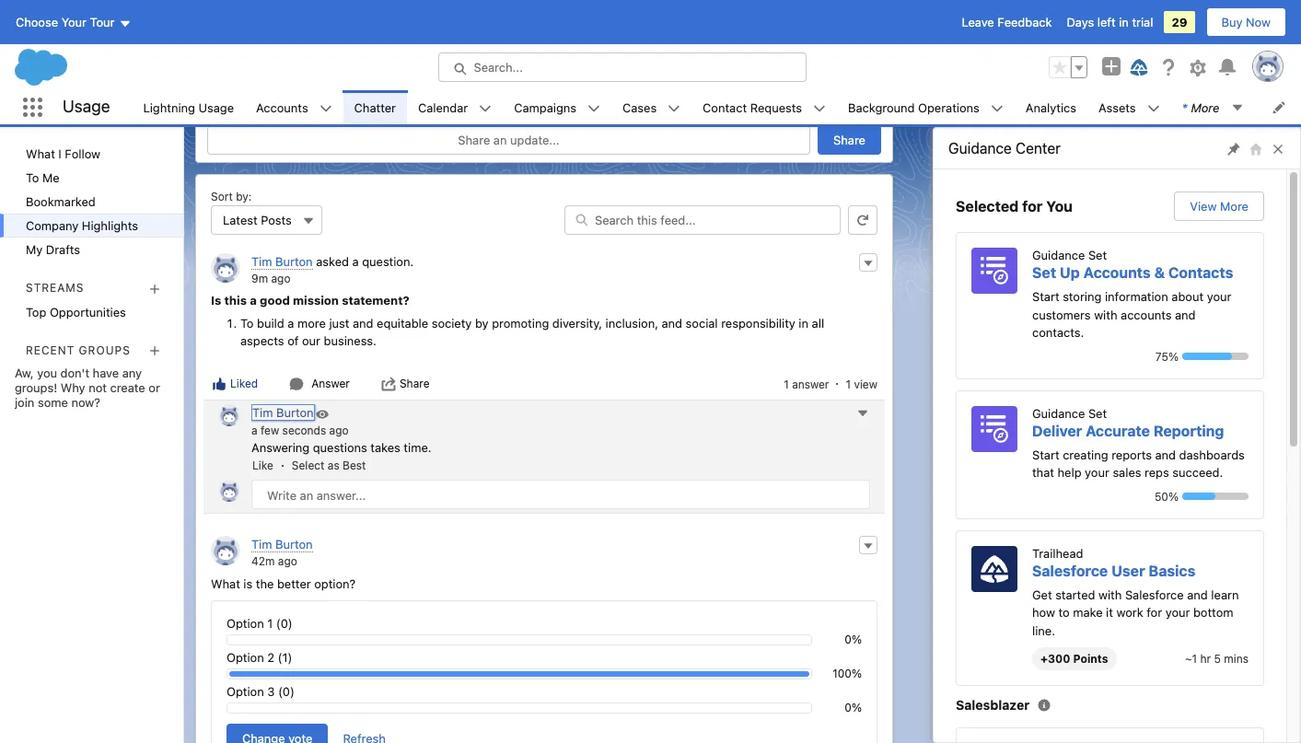 Task type: locate. For each thing, give the bounding box(es) containing it.
0 horizontal spatial to
[[26, 170, 39, 185]]

for
[[1023, 198, 1043, 215], [1147, 605, 1163, 620]]

more inside list
[[1192, 100, 1220, 115]]

1 vertical spatial for
[[1147, 605, 1163, 620]]

to inside what i follow to me bookmarked company highlights my drafts
[[26, 170, 39, 185]]

now
[[1246, 15, 1271, 29]]

tim inside tim burton 42m ago
[[251, 537, 272, 552]]

0 vertical spatial to
[[26, 170, 39, 185]]

progress bar image down 'succeed.' at the right of the page
[[1183, 493, 1216, 500]]

accounts inside guidance set set up accounts & contacts start storing information about your customers with accounts and contacts.
[[1084, 264, 1151, 281]]

share down 'equitable'
[[400, 377, 430, 391]]

text default image left liked
[[212, 377, 227, 392]]

1 progress bar progress bar from the top
[[1183, 353, 1249, 360]]

assets list item
[[1088, 90, 1171, 124]]

1 vertical spatial )
[[288, 650, 292, 665]]

your left bottom at right bottom
[[1166, 605, 1191, 620]]

tim burton link up 42m ago link at the bottom left of the page
[[251, 537, 313, 553]]

2
[[267, 650, 275, 665]]

0 vertical spatial 0
[[281, 616, 288, 631]]

share an update...
[[458, 133, 560, 147]]

text default image left *
[[1147, 102, 1160, 115]]

1 horizontal spatial your
[[1166, 605, 1191, 620]]

tim inside tim burton asked a question. 9m ago
[[251, 254, 272, 269]]

more right the view
[[1221, 199, 1249, 214]]

follow
[[65, 146, 101, 161]]

guidance down operations
[[949, 140, 1012, 157]]

share
[[458, 133, 490, 147], [834, 133, 866, 147], [400, 377, 430, 391]]

progress bar progress bar
[[1183, 353, 1249, 360], [1183, 493, 1249, 500]]

) right 3
[[290, 684, 295, 699]]

1 horizontal spatial accounts
[[1084, 264, 1151, 281]]

start inside guidance set set up accounts & contacts start storing information about your customers with accounts and contacts.
[[1033, 289, 1060, 304]]

) right 2
[[288, 650, 292, 665]]

0 horizontal spatial your
[[1085, 465, 1110, 480]]

view more button
[[1175, 192, 1265, 221]]

an
[[494, 133, 507, 147]]

progress bar image for set up accounts & contacts
[[1183, 353, 1233, 360]]

create
[[110, 381, 145, 395]]

1 view
[[846, 377, 878, 391]]

1 horizontal spatial share
[[458, 133, 490, 147]]

burton for tim burton
[[276, 405, 314, 420]]

share inside popup button
[[400, 377, 430, 391]]

text default image inside contact requests list item
[[813, 102, 826, 115]]

progress bar progress bar for deliver accurate reporting
[[1183, 493, 1249, 500]]

left
[[1098, 15, 1116, 29]]

background operations link
[[837, 90, 991, 124]]

5
[[1215, 652, 1221, 666]]

progress bar image for deliver accurate reporting
[[1183, 493, 1216, 500]]

1 vertical spatial start
[[1033, 447, 1060, 462]]

text default image right cases
[[668, 102, 681, 115]]

1 horizontal spatial usage
[[199, 100, 234, 115]]

group
[[1049, 56, 1088, 78]]

text default image up guidance center
[[991, 102, 1004, 115]]

0 vertical spatial tim burton image
[[218, 404, 240, 427]]

burton up the 9m ago link
[[275, 254, 313, 269]]

option up option 2 ( 1 )
[[227, 616, 264, 631]]

you
[[37, 366, 57, 381]]

1 vertical spatial 0
[[283, 684, 290, 699]]

background operations list item
[[837, 90, 1015, 124]]

1 vertical spatial accounts
[[1084, 264, 1151, 281]]

a right asked
[[352, 254, 359, 269]]

search...
[[474, 60, 523, 75]]

tim up 9m at the left of the page
[[251, 254, 272, 269]]

tim up 42m
[[251, 537, 272, 552]]

for left you
[[1023, 198, 1043, 215]]

user
[[1112, 562, 1146, 579]]

time.
[[404, 440, 432, 455]]

guidance inside guidance set deliver accurate reporting start creating reports and dashboards that help your sales reps succeed.
[[1033, 406, 1085, 421]]

guidance up "up"
[[1033, 248, 1085, 263]]

0 horizontal spatial salesforce
[[1033, 562, 1109, 579]]

up
[[1060, 264, 1080, 281]]

text default image inside campaigns list item
[[588, 102, 601, 115]]

what left i
[[26, 146, 55, 161]]

0 vertical spatial salesforce
[[1033, 562, 1109, 579]]

with up it
[[1099, 587, 1122, 602]]

0 vertical spatial tim burton link
[[251, 254, 313, 270]]

set
[[1089, 248, 1107, 263], [1033, 264, 1057, 281], [1089, 406, 1107, 421]]

and inside guidance set deliver accurate reporting start creating reports and dashboards that help your sales reps succeed.
[[1156, 447, 1176, 462]]

what left is
[[211, 576, 240, 591]]

) for option 2 ( 1 )
[[288, 650, 292, 665]]

contact requests
[[703, 100, 802, 115]]

0% down '100%'
[[845, 701, 862, 715]]

with inside trailhead salesforce user basics get started with salesforce and learn how to make it work for your bottom line.
[[1099, 587, 1122, 602]]

Search this feed... search field
[[565, 205, 841, 235]]

2 vertical spatial tim
[[251, 537, 272, 552]]

burton up a few seconds ago
[[276, 405, 314, 420]]

with down storing
[[1095, 307, 1118, 322]]

0 right 3
[[283, 684, 290, 699]]

what inside what i follow to me bookmarked company highlights my drafts
[[26, 146, 55, 161]]

2 vertical spatial tim burton link
[[251, 537, 313, 553]]

burton up 42m ago link at the bottom left of the page
[[275, 537, 313, 552]]

0 vertical spatial start
[[1033, 289, 1060, 304]]

2 vertical spatial burton
[[275, 537, 313, 552]]

0 horizontal spatial what
[[26, 146, 55, 161]]

( right 2
[[278, 650, 282, 665]]

text default image inside share popup button
[[381, 377, 396, 392]]

share button
[[380, 376, 431, 392]]

0 vertical spatial (
[[276, 616, 281, 631]]

and down about at right top
[[1175, 307, 1196, 322]]

) down better
[[288, 616, 293, 631]]

1 vertical spatial (
[[278, 650, 282, 665]]

trailhead
[[1033, 546, 1084, 561]]

tim burton link up few
[[251, 404, 315, 421]]

0 vertical spatial set
[[1089, 248, 1107, 263]]

a up of
[[288, 316, 294, 330]]

bookmarked
[[26, 194, 96, 209]]

ago inside tim burton 42m ago
[[278, 554, 297, 568]]

burton inside tim burton 42m ago
[[275, 537, 313, 552]]

make
[[1073, 605, 1103, 620]]

with
[[1095, 307, 1118, 322], [1099, 587, 1122, 602]]

0% up '100%'
[[845, 633, 862, 647]]

1 vertical spatial with
[[1099, 587, 1122, 602]]

tim for tim burton 42m ago
[[251, 537, 272, 552]]

by:
[[236, 190, 252, 204]]

2 horizontal spatial share
[[834, 133, 866, 147]]

and inside trailhead salesforce user basics get started with salesforce and learn how to make it work for your bottom line.
[[1188, 587, 1208, 602]]

as
[[328, 459, 340, 473]]

tour
[[90, 15, 115, 29]]

accounts
[[256, 100, 308, 115], [1084, 264, 1151, 281]]

0 horizontal spatial more
[[1192, 100, 1220, 115]]

analytics
[[1026, 100, 1077, 115]]

1 vertical spatial in
[[799, 316, 809, 330]]

calendar link
[[407, 90, 479, 124]]

dashboards
[[1180, 447, 1245, 462]]

cases list item
[[612, 90, 692, 124]]

1 vertical spatial to
[[240, 316, 254, 330]]

option left 3
[[227, 684, 264, 699]]

0 vertical spatial option
[[227, 616, 264, 631]]

1 vertical spatial tim
[[252, 405, 273, 420]]

succeed.
[[1173, 465, 1224, 480]]

)
[[288, 616, 293, 631], [288, 650, 292, 665], [290, 684, 295, 699]]

option?
[[314, 576, 356, 591]]

0 vertical spatial your
[[1207, 289, 1232, 304]]

and up bottom at right bottom
[[1188, 587, 1208, 602]]

0 vertical spatial with
[[1095, 307, 1118, 322]]

1 start from the top
[[1033, 289, 1060, 304]]

1 vertical spatial progress bar progress bar
[[1183, 493, 1249, 500]]

1 vertical spatial 0%
[[845, 701, 862, 715]]

1 vertical spatial tim burton image
[[218, 480, 240, 502]]

your down creating
[[1085, 465, 1110, 480]]

2 vertical spatial option
[[227, 684, 264, 699]]

more inside button
[[1221, 199, 1249, 214]]

guidance
[[949, 140, 1012, 157], [1033, 248, 1085, 263], [1033, 406, 1085, 421]]

progress bar progress bar down 'succeed.' at the right of the page
[[1183, 493, 1249, 500]]

start up that
[[1033, 447, 1060, 462]]

start up customers
[[1033, 289, 1060, 304]]

what for what is the better option?
[[211, 576, 240, 591]]

2 vertical spatial set
[[1089, 406, 1107, 421]]

guidance for guidance center
[[949, 140, 1012, 157]]

2 vertical spatial tim burton image
[[211, 536, 240, 566]]

hr
[[1201, 652, 1211, 666]]

option left 2
[[227, 650, 264, 665]]

what inside tim burton, 42m ago element
[[211, 576, 240, 591]]

accounts link
[[245, 90, 319, 124]]

2 vertical spatial your
[[1166, 605, 1191, 620]]

tim burton link up the 9m ago link
[[251, 254, 313, 270]]

selected
[[956, 198, 1019, 215]]

0 horizontal spatial share
[[400, 377, 430, 391]]

bottom
[[1194, 605, 1234, 620]]

burton inside tim burton asked a question. 9m ago
[[275, 254, 313, 269]]

0 vertical spatial what
[[26, 146, 55, 161]]

search... button
[[438, 53, 807, 82]]

text default image inside cases list item
[[668, 102, 681, 115]]

your inside guidance set deliver accurate reporting start creating reports and dashboards that help your sales reps succeed.
[[1085, 465, 1110, 480]]

and up reps
[[1156, 447, 1176, 462]]

text default image for cases
[[668, 102, 681, 115]]

salesforce user basics button
[[1033, 562, 1196, 579]]

2 progress bar progress bar from the top
[[1183, 493, 1249, 500]]

0 horizontal spatial for
[[1023, 198, 1043, 215]]

share left an
[[458, 133, 490, 147]]

( up option 2 ( 1 )
[[276, 616, 281, 631]]

1 vertical spatial ago
[[329, 423, 349, 437]]

option for option 2
[[227, 650, 264, 665]]

3 tim burton link from the top
[[251, 537, 313, 553]]

0 vertical spatial progress bar progress bar
[[1183, 353, 1249, 360]]

text default image
[[588, 102, 601, 115], [668, 102, 681, 115], [813, 102, 826, 115], [991, 102, 1004, 115], [289, 377, 304, 392]]

in right left
[[1119, 15, 1129, 29]]

more right *
[[1192, 100, 1220, 115]]

statement?
[[342, 292, 410, 307]]

1 right 2
[[282, 650, 288, 665]]

work
[[1117, 605, 1144, 620]]

1 vertical spatial salesforce
[[1126, 587, 1184, 602]]

guidance inside guidance set set up accounts & contacts start storing information about your customers with accounts and contacts.
[[1033, 248, 1085, 263]]

3 option from the top
[[227, 684, 264, 699]]

your down contacts in the right top of the page
[[1207, 289, 1232, 304]]

text default image right answer
[[381, 377, 396, 392]]

contact requests list item
[[692, 90, 837, 124]]

set for deliver
[[1089, 406, 1107, 421]]

ago up what is the better option?
[[278, 554, 297, 568]]

progress bar progress bar right 75%
[[1183, 353, 1249, 360]]

0 vertical spatial 0%
[[845, 633, 862, 647]]

ago for burton
[[278, 554, 297, 568]]

tim burton, 42m ago element
[[204, 529, 885, 743]]

1 progress bar image from the top
[[1183, 353, 1233, 360]]

usage right lightning
[[199, 100, 234, 115]]

text default image
[[1231, 101, 1244, 114], [1147, 102, 1160, 115], [212, 377, 227, 392], [381, 377, 396, 392]]

text default image inside answer button
[[289, 377, 304, 392]]

1 option from the top
[[227, 616, 264, 631]]

0 vertical spatial guidance
[[949, 140, 1012, 157]]

storing
[[1063, 289, 1102, 304]]

for right work
[[1147, 605, 1163, 620]]

1 horizontal spatial in
[[1119, 15, 1129, 29]]

tim for tim burton asked a question. 9m ago
[[251, 254, 272, 269]]

your inside trailhead salesforce user basics get started with salesforce and learn how to make it work for your bottom line.
[[1166, 605, 1191, 620]]

progress bar image right 75%
[[1183, 353, 1233, 360]]

0 vertical spatial )
[[288, 616, 293, 631]]

set up "set up accounts & contacts" "button"
[[1089, 248, 1107, 263]]

buy
[[1222, 15, 1243, 29]]

asked
[[316, 254, 349, 269]]

1 horizontal spatial what
[[211, 576, 240, 591]]

0 vertical spatial progress bar image
[[1183, 353, 1233, 360]]

0 horizontal spatial in
[[799, 316, 809, 330]]

2 vertical spatial )
[[290, 684, 295, 699]]

in
[[1119, 15, 1129, 29], [799, 316, 809, 330]]

with inside guidance set set up accounts & contacts start storing information about your customers with accounts and contacts.
[[1095, 307, 1118, 322]]

) for option 3 ( 0 )
[[290, 684, 295, 699]]

0 vertical spatial in
[[1119, 15, 1129, 29]]

1 vertical spatial burton
[[276, 405, 314, 420]]

set for set
[[1089, 248, 1107, 263]]

business.
[[324, 333, 377, 348]]

2 0% from the top
[[845, 701, 862, 715]]

tim burton 42m ago
[[251, 537, 313, 568]]

1 horizontal spatial more
[[1221, 199, 1249, 214]]

list
[[132, 90, 1302, 124]]

1 vertical spatial what
[[211, 576, 240, 591]]

don't
[[60, 366, 89, 381]]

best
[[343, 459, 366, 473]]

2 vertical spatial ago
[[278, 554, 297, 568]]

&
[[1155, 264, 1165, 281]]

leave
[[962, 15, 995, 29]]

set up accurate on the bottom right of the page
[[1089, 406, 1107, 421]]

1 horizontal spatial for
[[1147, 605, 1163, 620]]

0 vertical spatial burton
[[275, 254, 313, 269]]

days
[[1067, 15, 1095, 29]]

campaigns
[[514, 100, 577, 115]]

1 vertical spatial your
[[1085, 465, 1110, 480]]

) for option 1 ( 0 )
[[288, 616, 293, 631]]

a inside to build a more just and equitable society by promoting diversity, inclusion, and social responsibility in all aspects of our business.
[[288, 316, 294, 330]]

a few seconds ago
[[251, 423, 349, 437]]

customers
[[1033, 307, 1091, 322]]

( for 3
[[278, 684, 283, 699]]

what for what i follow to me bookmarked company highlights my drafts
[[26, 146, 55, 161]]

option for option 1
[[227, 616, 264, 631]]

your inside guidance set set up accounts & contacts start storing information about your customers with accounts and contacts.
[[1207, 289, 1232, 304]]

operations
[[918, 100, 980, 115]]

text default image left cases link
[[588, 102, 601, 115]]

75%
[[1156, 350, 1179, 363]]

usage up the follow
[[63, 97, 110, 116]]

1 vertical spatial progress bar image
[[1183, 493, 1216, 500]]

for inside trailhead salesforce user basics get started with salesforce and learn how to make it work for your bottom line.
[[1147, 605, 1163, 620]]

option
[[227, 616, 264, 631], [227, 650, 264, 665], [227, 684, 264, 699]]

guidance for guidance set deliver accurate reporting start creating reports and dashboards that help your sales reps succeed.
[[1033, 406, 1085, 421]]

to
[[1059, 605, 1070, 620]]

chatter link
[[343, 90, 407, 124]]

29
[[1172, 15, 1188, 29]]

1 vertical spatial more
[[1221, 199, 1249, 214]]

0 horizontal spatial usage
[[63, 97, 110, 116]]

tim burton image
[[218, 404, 240, 427], [218, 480, 240, 502], [211, 536, 240, 566]]

1 vertical spatial guidance
[[1033, 248, 1085, 263]]

guidance up deliver
[[1033, 406, 1085, 421]]

0 vertical spatial ago
[[271, 271, 291, 285]]

set inside guidance set deliver accurate reporting start creating reports and dashboards that help your sales reps succeed.
[[1089, 406, 1107, 421]]

salesforce down trailhead on the right bottom
[[1033, 562, 1109, 579]]

tim up few
[[252, 405, 273, 420]]

progress bar image
[[1183, 353, 1233, 360], [1183, 493, 1216, 500]]

answer
[[792, 377, 829, 391]]

list containing lightning usage
[[132, 90, 1302, 124]]

1 horizontal spatial to
[[240, 316, 254, 330]]

more
[[1192, 100, 1220, 115], [1221, 199, 1249, 214]]

information
[[1105, 289, 1169, 304]]

1 horizontal spatial salesforce
[[1126, 587, 1184, 602]]

text default image inside background operations list item
[[991, 102, 1004, 115]]

1 left answer
[[784, 377, 789, 391]]

0 vertical spatial accounts
[[256, 100, 308, 115]]

ago right 9m at the left of the page
[[271, 271, 291, 285]]

ago up questions
[[329, 423, 349, 437]]

0 vertical spatial more
[[1192, 100, 1220, 115]]

to left me
[[26, 170, 39, 185]]

usage
[[63, 97, 110, 116], [199, 100, 234, 115]]

( right 3
[[278, 684, 283, 699]]

+300 points
[[1041, 652, 1109, 666]]

1 vertical spatial tim burton link
[[251, 404, 315, 421]]

text default image inside assets list item
[[1147, 102, 1160, 115]]

salesforce down basics at bottom
[[1126, 587, 1184, 602]]

share down background
[[834, 133, 866, 147]]

0 down what is the better option?
[[281, 616, 288, 631]]

1 vertical spatial option
[[227, 650, 264, 665]]

2 vertical spatial guidance
[[1033, 406, 1085, 421]]

company highlights link
[[0, 214, 183, 238]]

2 horizontal spatial your
[[1207, 289, 1232, 304]]

build
[[257, 316, 284, 330]]

text default image inside liked button
[[212, 377, 227, 392]]

text default image up tim burton
[[289, 377, 304, 392]]

2 option from the top
[[227, 650, 264, 665]]

0 vertical spatial tim
[[251, 254, 272, 269]]

text default image right requests
[[813, 102, 826, 115]]

0 horizontal spatial accounts
[[256, 100, 308, 115]]

in left all
[[799, 316, 809, 330]]

background
[[848, 100, 915, 115]]

2 start from the top
[[1033, 447, 1060, 462]]

aw, you don't have any groups!
[[15, 366, 142, 395]]

sort
[[211, 190, 233, 204]]

a right this
[[250, 292, 257, 307]]

set left "up"
[[1033, 264, 1057, 281]]

2 vertical spatial (
[[278, 684, 283, 699]]

to up aspects
[[240, 316, 254, 330]]

in inside to build a more just and equitable society by promoting diversity, inclusion, and social responsibility in all aspects of our business.
[[799, 316, 809, 330]]

liked button
[[211, 376, 259, 392]]

2 progress bar image from the top
[[1183, 493, 1216, 500]]



Task type: vqa. For each thing, say whether or not it's contained in the screenshot.
the PM corresponding to My Opportunities
no



Task type: describe. For each thing, give the bounding box(es) containing it.
guidance for guidance set set up accounts & contacts start storing information about your customers with accounts and contacts.
[[1033, 248, 1085, 263]]

recent groups link
[[26, 343, 131, 357]]

calendar list item
[[407, 90, 503, 124]]

just
[[329, 316, 350, 330]]

share button
[[818, 125, 882, 155]]

1 answer
[[784, 377, 829, 391]]

lightning usage
[[143, 100, 234, 115]]

aw,
[[15, 366, 34, 381]]

campaigns list item
[[503, 90, 612, 124]]

tim burton image
[[211, 253, 240, 283]]

line.
[[1033, 623, 1056, 638]]

text default image for contact requests
[[813, 102, 826, 115]]

top opportunities link
[[0, 300, 183, 324]]

1 0% from the top
[[845, 633, 862, 647]]

you
[[1047, 198, 1073, 215]]

0 for option 3 ( 0 )
[[283, 684, 290, 699]]

cases
[[623, 100, 657, 115]]

* more
[[1182, 100, 1220, 115]]

( for 2
[[278, 650, 282, 665]]

answering questions takes time.
[[251, 440, 432, 455]]

1 vertical spatial set
[[1033, 264, 1057, 281]]

help
[[1058, 465, 1082, 480]]

why
[[61, 381, 85, 395]]

better
[[277, 576, 311, 591]]

any
[[122, 366, 142, 381]]

option for option 3
[[227, 684, 264, 699]]

equitable
[[377, 316, 428, 330]]

42m
[[251, 554, 275, 568]]

( for 1
[[276, 616, 281, 631]]

accounts inside 'list item'
[[256, 100, 308, 115]]

groups!
[[15, 381, 57, 395]]

or
[[149, 381, 160, 395]]

lightning usage link
[[132, 90, 245, 124]]

assets link
[[1088, 90, 1147, 124]]

tim burton asked a question. 9m ago
[[251, 254, 414, 285]]

what i follow link
[[0, 142, 183, 166]]

and left social
[[662, 316, 683, 330]]

a left few
[[251, 423, 258, 437]]

0 vertical spatial for
[[1023, 198, 1043, 215]]

basics
[[1149, 562, 1196, 579]]

more
[[298, 316, 326, 330]]

a inside tim burton asked a question. 9m ago
[[352, 254, 359, 269]]

leave feedback
[[962, 15, 1052, 29]]

question.
[[362, 254, 414, 269]]

reporting
[[1154, 422, 1225, 439]]

1 tim burton link from the top
[[251, 254, 313, 270]]

assets
[[1099, 100, 1136, 115]]

answer
[[312, 377, 350, 391]]

like button
[[251, 459, 274, 473]]

to inside to build a more just and equitable society by promoting diversity, inclusion, and social responsibility in all aspects of our business.
[[240, 316, 254, 330]]

tim burton, 9m ago element
[[204, 246, 885, 400]]

start inside guidance set deliver accurate reporting start creating reports and dashboards that help your sales reps succeed.
[[1033, 447, 1060, 462]]

progress bar progress bar for set up accounts & contacts
[[1183, 353, 1249, 360]]

*
[[1182, 100, 1188, 115]]

requests
[[751, 100, 802, 115]]

0 for option 1 ( 0 )
[[281, 616, 288, 631]]

recent groups
[[26, 343, 131, 357]]

1 up 2
[[267, 616, 273, 631]]

sort by:
[[211, 190, 252, 204]]

why not create or join some now?
[[15, 381, 160, 410]]

and up business.
[[353, 316, 374, 330]]

1 left view
[[846, 377, 851, 391]]

is
[[244, 576, 253, 591]]

started
[[1056, 587, 1096, 602]]

feedback
[[998, 15, 1052, 29]]

selected for you
[[956, 198, 1073, 215]]

ago for few
[[329, 423, 349, 437]]

inclusion,
[[606, 316, 659, 330]]

2 tim burton link from the top
[[251, 404, 315, 421]]

few
[[261, 423, 279, 437]]

Write an answer... text field
[[251, 480, 871, 509]]

creating
[[1063, 447, 1109, 462]]

more for * more
[[1192, 100, 1220, 115]]

ago inside tim burton asked a question. 9m ago
[[271, 271, 291, 285]]

usage inside lightning usage link
[[199, 100, 234, 115]]

this
[[224, 292, 247, 307]]

learn
[[1212, 587, 1240, 602]]

select
[[292, 459, 325, 473]]

salesblazer
[[956, 697, 1030, 713]]

that
[[1033, 465, 1055, 480]]

have
[[93, 366, 119, 381]]

deliver accurate reporting button
[[1033, 422, 1225, 439]]

social
[[686, 316, 718, 330]]

now?
[[71, 395, 100, 410]]

accounts
[[1121, 307, 1172, 322]]

trailhead salesforce user basics get started with salesforce and learn how to make it work for your bottom line.
[[1033, 546, 1240, 638]]

contact requests link
[[692, 90, 813, 124]]

~1
[[1186, 652, 1198, 666]]

+300
[[1041, 652, 1071, 666]]

tim for tim burton
[[252, 405, 273, 420]]

view more
[[1190, 199, 1249, 214]]

and inside guidance set set up accounts & contacts start storing information about your customers with accounts and contacts.
[[1175, 307, 1196, 322]]

center
[[1016, 140, 1061, 157]]

guidance set set up accounts & contacts start storing information about your customers with accounts and contacts.
[[1033, 248, 1234, 340]]

our
[[302, 333, 321, 348]]

tim burton
[[252, 405, 314, 420]]

lightning
[[143, 100, 195, 115]]

guidance center
[[949, 140, 1061, 157]]

your
[[61, 15, 87, 29]]

text default image right * more
[[1231, 101, 1244, 114]]

text default image for background operations
[[991, 102, 1004, 115]]

select as best button
[[291, 459, 367, 473]]

burton for tim burton 42m ago
[[275, 537, 313, 552]]

like
[[252, 459, 273, 473]]

accounts list item
[[245, 90, 343, 124]]

leave feedback link
[[962, 15, 1052, 29]]

some
[[38, 395, 68, 410]]

contacts.
[[1033, 325, 1085, 340]]

1 inside status
[[784, 377, 789, 391]]

9m
[[251, 271, 268, 285]]

set up accounts & contacts button
[[1033, 264, 1234, 281]]

share an update... button
[[207, 125, 811, 155]]

burton for tim burton asked a question. 9m ago
[[275, 254, 313, 269]]

choose
[[16, 15, 58, 29]]

~1 hr 5 mins
[[1186, 652, 1249, 666]]

mins
[[1225, 652, 1249, 666]]

text default image for campaigns
[[588, 102, 601, 115]]

trial
[[1133, 15, 1154, 29]]

promoting
[[492, 316, 549, 330]]

1 answer status
[[784, 376, 846, 392]]

more for view more
[[1221, 199, 1249, 214]]



